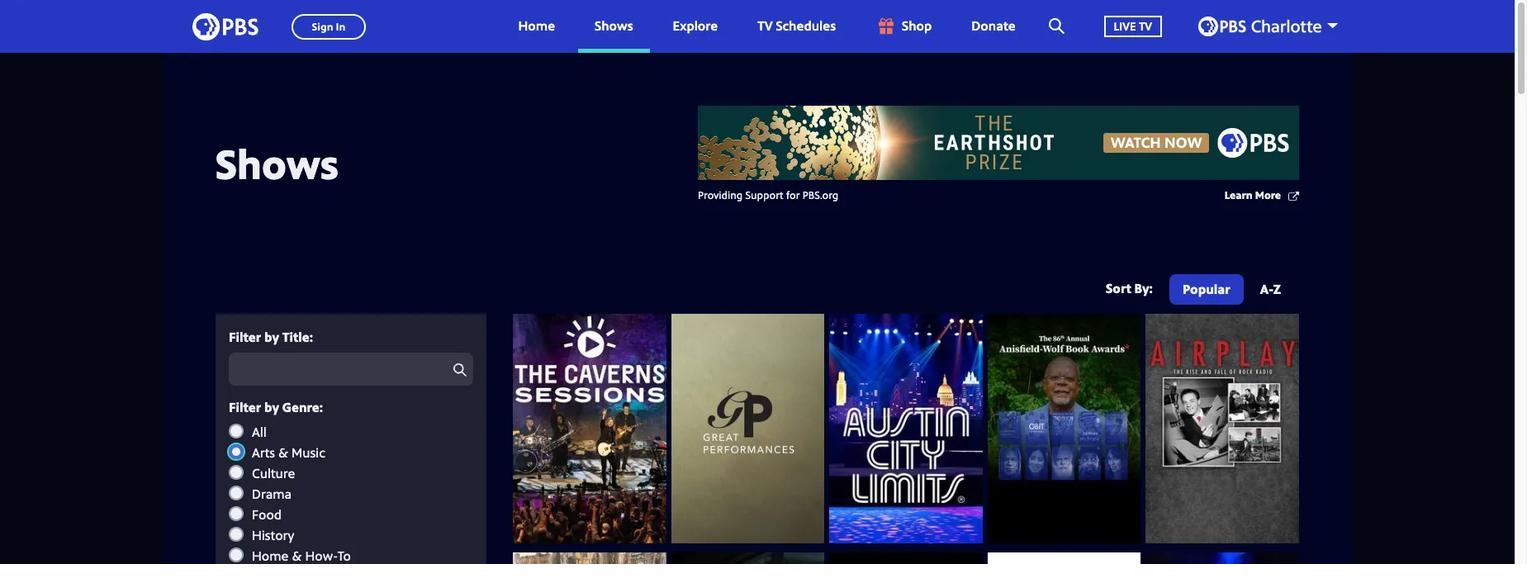 Task type: locate. For each thing, give the bounding box(es) containing it.
1 by from the top
[[264, 328, 279, 346]]

1 vertical spatial by
[[264, 398, 279, 417]]

learn more
[[1225, 187, 1281, 202]]

by:
[[1135, 279, 1153, 297]]

donate link
[[955, 0, 1032, 53]]

arts
[[252, 443, 275, 461]]

0 vertical spatial filter
[[229, 328, 261, 346]]

tv
[[758, 17, 773, 35], [1139, 18, 1152, 34]]

explore
[[673, 17, 718, 35]]

drama
[[252, 485, 292, 503]]

pbs charlotte image
[[1199, 17, 1322, 36]]

shows
[[595, 17, 633, 35], [216, 135, 339, 191]]

sort by: element
[[1166, 274, 1294, 309]]

by
[[264, 328, 279, 346], [264, 398, 279, 417]]

filter left title:
[[229, 328, 261, 346]]

0 vertical spatial by
[[264, 328, 279, 346]]

learn
[[1225, 187, 1253, 202]]

filter by genre: element
[[229, 423, 473, 564]]

1 vertical spatial shows
[[216, 135, 339, 191]]

by left title:
[[264, 328, 279, 346]]

1 horizontal spatial shows
[[595, 17, 633, 35]]

0 vertical spatial shows
[[595, 17, 633, 35]]

filter
[[229, 328, 261, 346], [229, 398, 261, 417]]

by up the all
[[264, 398, 279, 417]]

donate
[[972, 17, 1016, 35]]

pbs image
[[192, 8, 259, 45]]

1 vertical spatial filter
[[229, 398, 261, 417]]

sort
[[1106, 279, 1131, 297]]

tv schedules link
[[741, 0, 852, 53]]

history
[[252, 526, 294, 544]]

advertisement region
[[698, 106, 1299, 180]]

providing support for pbs.org
[[698, 187, 839, 202]]

all arts & music culture drama food history
[[252, 423, 325, 544]]

1 filter from the top
[[229, 328, 261, 346]]

tv left the schedules
[[758, 17, 773, 35]]

the caverns sessions image
[[513, 314, 666, 544]]

2 by from the top
[[264, 398, 279, 417]]

tv right live on the right of page
[[1139, 18, 1152, 34]]

anthony williams' urban nutcracker image
[[829, 553, 983, 564]]

0 horizontal spatial shows
[[216, 135, 339, 191]]

filter up the all
[[229, 398, 261, 417]]

american pianists awards 2019 gala finals image
[[671, 553, 825, 564]]

explore link
[[656, 0, 734, 53]]

2 filter from the top
[[229, 398, 261, 417]]

filter by genre:
[[229, 398, 323, 417]]

tv schedules
[[758, 17, 836, 35]]

Filter by Title: text field
[[229, 353, 473, 386]]

search image
[[1049, 18, 1064, 34]]

shop link
[[859, 0, 949, 53]]

by for genre:
[[264, 398, 279, 417]]

learn more link
[[1225, 187, 1299, 204]]

live tv
[[1114, 18, 1152, 34]]

home
[[518, 17, 555, 35]]

food
[[252, 505, 282, 523]]

all
[[252, 423, 267, 441]]

support
[[746, 187, 783, 202]]

live
[[1114, 18, 1136, 34]]

title:
[[282, 328, 313, 346]]



Task type: vqa. For each thing, say whether or not it's contained in the screenshot.
TV Schedules
yes



Task type: describe. For each thing, give the bounding box(es) containing it.
more
[[1255, 187, 1281, 202]]

&
[[278, 443, 288, 461]]

genre:
[[282, 398, 323, 417]]

filter for filter by genre:
[[229, 398, 261, 417]]

a-z
[[1260, 280, 1281, 298]]

schedules
[[776, 17, 836, 35]]

airplay: the rise and fall of rock radio image
[[1146, 314, 1299, 544]]

culture
[[252, 464, 295, 482]]

sort by:
[[1106, 279, 1153, 297]]

popular
[[1183, 280, 1230, 298]]

filter by title:
[[229, 328, 313, 346]]

for
[[786, 187, 800, 202]]

by for title:
[[264, 328, 279, 346]]

the 86th annual anisfield-wolf book awards image
[[988, 314, 1141, 544]]

shop
[[902, 17, 932, 35]]

0 horizontal spatial tv
[[758, 17, 773, 35]]

shows inside shows link
[[595, 17, 633, 35]]

providing
[[698, 187, 743, 202]]

great performances image
[[671, 314, 825, 544]]

live tv link
[[1088, 0, 1179, 53]]

z
[[1273, 280, 1281, 298]]

austin city limits image
[[829, 314, 983, 544]]

1 horizontal spatial tv
[[1139, 18, 1152, 34]]

shows link
[[578, 0, 650, 53]]

music
[[292, 443, 325, 461]]

aldwyth: fully assembled image
[[513, 553, 666, 564]]

filter for filter by title:
[[229, 328, 261, 346]]

a-
[[1260, 280, 1273, 298]]

attakapas: the cajun story image
[[1146, 553, 1299, 564]]

pbs.org
[[803, 187, 839, 202]]

art basel: a portrait image
[[988, 553, 1141, 564]]

home link
[[502, 0, 572, 53]]



